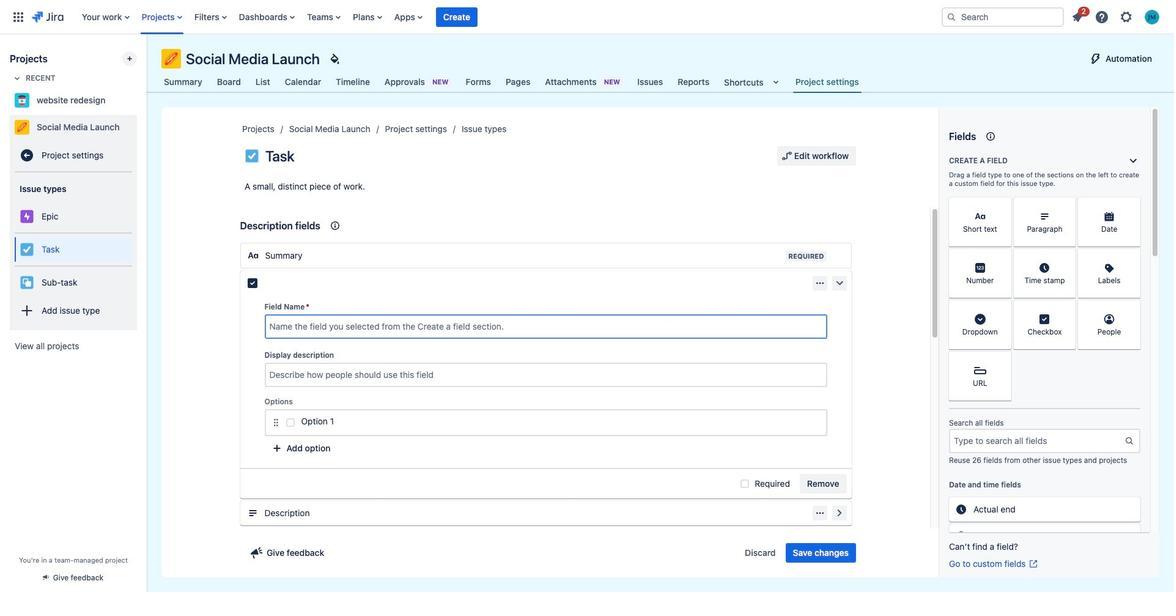 Task type: describe. For each thing, give the bounding box(es) containing it.
help image
[[1095, 9, 1110, 24]]

description - open field configuration image
[[832, 506, 847, 521]]

automation image
[[1089, 51, 1104, 66]]

description fields element
[[235, 209, 857, 530]]

appswitcher icon image
[[11, 9, 26, 24]]

your profile and settings image
[[1145, 9, 1160, 24]]

0 horizontal spatial list
[[76, 0, 932, 34]]

this link will be opened in a new tab image
[[1029, 559, 1038, 569]]

more actions for description image
[[815, 508, 825, 518]]

Describe how people should use this field field
[[266, 364, 826, 386]]

Type to search all fields text field
[[951, 430, 1125, 452]]

more actions for image
[[815, 278, 825, 288]]

issue type icon image
[[245, 149, 259, 163]]

more information about the context fields image
[[328, 218, 343, 233]]

Search field
[[942, 7, 1064, 27]]

create project image
[[125, 54, 135, 64]]

1 horizontal spatial list
[[1067, 5, 1167, 28]]

set project background image
[[327, 51, 342, 66]]

0 horizontal spatial list item
[[436, 0, 478, 34]]



Task type: locate. For each thing, give the bounding box(es) containing it.
more information image
[[1060, 199, 1075, 213], [1060, 250, 1075, 265], [996, 302, 1010, 316], [1060, 302, 1075, 316]]

close field configuration image
[[832, 276, 847, 291]]

collapse recent projects image
[[10, 71, 24, 86]]

group
[[777, 146, 856, 166], [15, 173, 132, 330], [15, 232, 132, 265], [738, 543, 856, 563]]

sidebar navigation image
[[133, 49, 160, 73]]

more information image
[[996, 199, 1010, 213], [1125, 199, 1140, 213], [996, 250, 1010, 265], [1125, 302, 1140, 316]]

settings image
[[1119, 9, 1134, 24]]

search image
[[947, 12, 957, 22]]

1 horizontal spatial list item
[[1067, 5, 1090, 27]]

None search field
[[942, 7, 1064, 27]]

list item
[[436, 0, 478, 34], [1067, 5, 1090, 27]]

add to starred image
[[133, 120, 148, 135]]

more information about the fields image
[[984, 129, 999, 144]]

banner
[[0, 0, 1175, 34]]

list item inside list
[[1067, 5, 1090, 27]]

list
[[76, 0, 932, 34], [1067, 5, 1167, 28]]

notifications image
[[1071, 9, 1085, 24]]

tab list
[[154, 71, 869, 93]]

primary element
[[7, 0, 932, 34]]

Option 1 field
[[298, 410, 824, 432]]

jira image
[[32, 9, 63, 24], [32, 9, 63, 24]]

Name the field you selected from the Create a field section. field
[[266, 316, 826, 338]]

add to starred image
[[133, 93, 148, 108]]

add issue type image
[[20, 303, 34, 318]]



Task type: vqa. For each thing, say whether or not it's contained in the screenshot.
rightmost list item
yes



